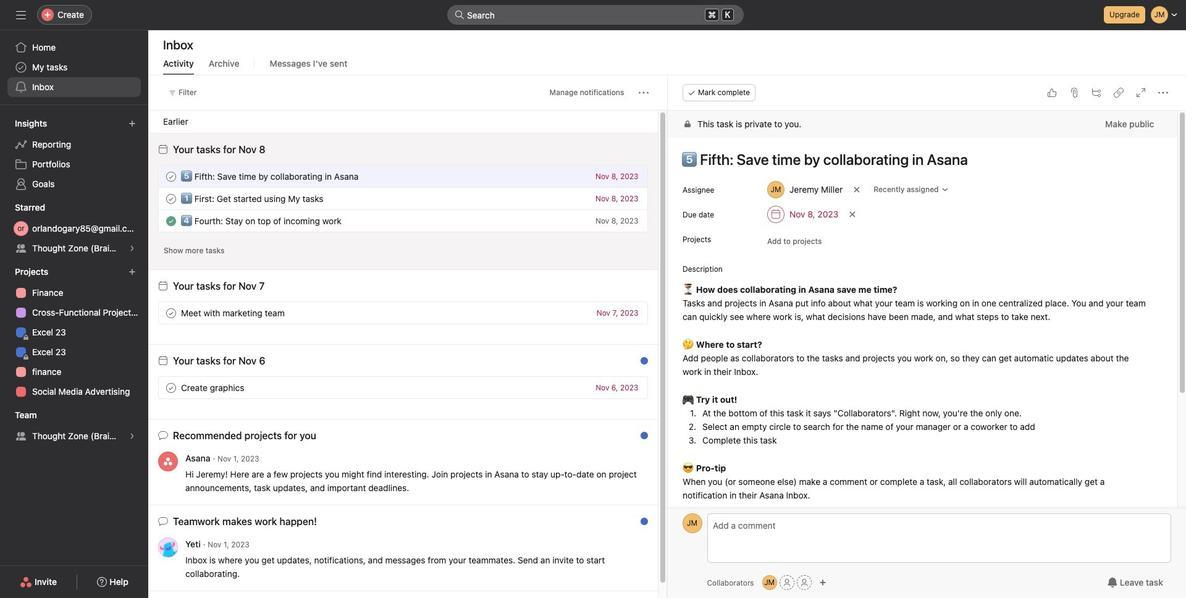 Task type: locate. For each thing, give the bounding box(es) containing it.
1 horizontal spatial add or remove collaborators image
[[819, 579, 826, 586]]

Search tasks, projects, and more text field
[[447, 5, 744, 25]]

prominent image
[[455, 10, 465, 20]]

1 vertical spatial mark complete checkbox
[[164, 380, 179, 395]]

mark complete image up completed option
[[164, 191, 179, 206]]

description document
[[669, 282, 1162, 502]]

1 vertical spatial mark complete image
[[164, 306, 179, 320]]

archive notification image
[[634, 520, 644, 530]]

new project or portfolio image
[[129, 268, 136, 276]]

see details, thought zone (brainstorm space) image
[[129, 433, 136, 440]]

mark complete checkbox up completed option
[[164, 191, 179, 206]]

mark complete checkbox down "your tasks for nov 7, task" element
[[164, 306, 179, 320]]

None field
[[447, 5, 744, 25]]

mark complete image down your tasks for nov 6, task element
[[164, 380, 179, 395]]

mark complete image
[[164, 191, 179, 206], [164, 306, 179, 320], [164, 380, 179, 395]]

3 mark complete image from the top
[[164, 380, 179, 395]]

copy task link image
[[1113, 88, 1123, 98]]

Mark complete checkbox
[[164, 191, 179, 206], [164, 306, 179, 320]]

open user profile image
[[682, 513, 702, 533]]

1 mark complete checkbox from the top
[[164, 169, 179, 184]]

mark complete checkbox up completed option
[[164, 169, 179, 184]]

1 vertical spatial mark complete checkbox
[[164, 306, 179, 320]]

mark complete image down "your tasks for nov 7, task" element
[[164, 306, 179, 320]]

Completed checkbox
[[164, 213, 179, 228]]

0 vertical spatial mark complete image
[[164, 191, 179, 206]]

insights element
[[0, 112, 148, 196]]

1 mark complete checkbox from the top
[[164, 191, 179, 206]]

main content
[[668, 111, 1177, 598]]

full screen image
[[1136, 88, 1146, 98]]

your tasks for nov 8, task element
[[173, 144, 265, 155]]

0 vertical spatial mark complete checkbox
[[164, 169, 179, 184]]

more actions image
[[639, 88, 648, 98]]

add or remove collaborators image
[[762, 575, 777, 590], [819, 579, 826, 586]]

2 vertical spatial mark complete image
[[164, 380, 179, 395]]

remove assignee image
[[853, 186, 861, 193]]

0 vertical spatial mark complete checkbox
[[164, 191, 179, 206]]

attachments: add a file to this task, 5️⃣ fifth: save time by collaborating in asana image
[[1069, 88, 1079, 98]]

more actions for this task image
[[1158, 88, 1168, 98]]

starred element
[[0, 196, 148, 261]]

mark complete checkbox down your tasks for nov 6, task element
[[164, 380, 179, 395]]

global element
[[0, 30, 148, 104]]

Mark complete checkbox
[[164, 169, 179, 184], [164, 380, 179, 395]]

mark complete image
[[164, 169, 179, 184]]



Task type: vqa. For each thing, say whether or not it's contained in the screenshot.
More Actions For This Task icon
yes



Task type: describe. For each thing, give the bounding box(es) containing it.
add subtask image
[[1091, 88, 1101, 98]]

hide sidebar image
[[16, 10, 26, 20]]

0 likes. click to like this task image
[[1047, 88, 1057, 98]]

main content inside 5️⃣ fifth: save time by collaborating in asana dialog
[[668, 111, 1177, 598]]

2 mark complete checkbox from the top
[[164, 306, 179, 320]]

5️⃣ fifth: save time by collaborating in asana dialog
[[668, 75, 1186, 598]]

new insights image
[[129, 120, 136, 127]]

1 mark complete image from the top
[[164, 191, 179, 206]]

2 mark complete image from the top
[[164, 306, 179, 320]]

2 mark complete checkbox from the top
[[164, 380, 179, 395]]

0 horizontal spatial add or remove collaborators image
[[762, 575, 777, 590]]

Task Name text field
[[674, 145, 1162, 174]]

your tasks for nov 6, task element
[[173, 355, 265, 366]]

your tasks for nov 7, task element
[[173, 281, 265, 292]]

see details, thought zone (brainstorm space) image
[[129, 245, 136, 252]]

teams element
[[0, 404, 148, 449]]

clear due date image
[[849, 211, 856, 218]]

completed image
[[164, 213, 179, 228]]

projects element
[[0, 261, 148, 404]]



